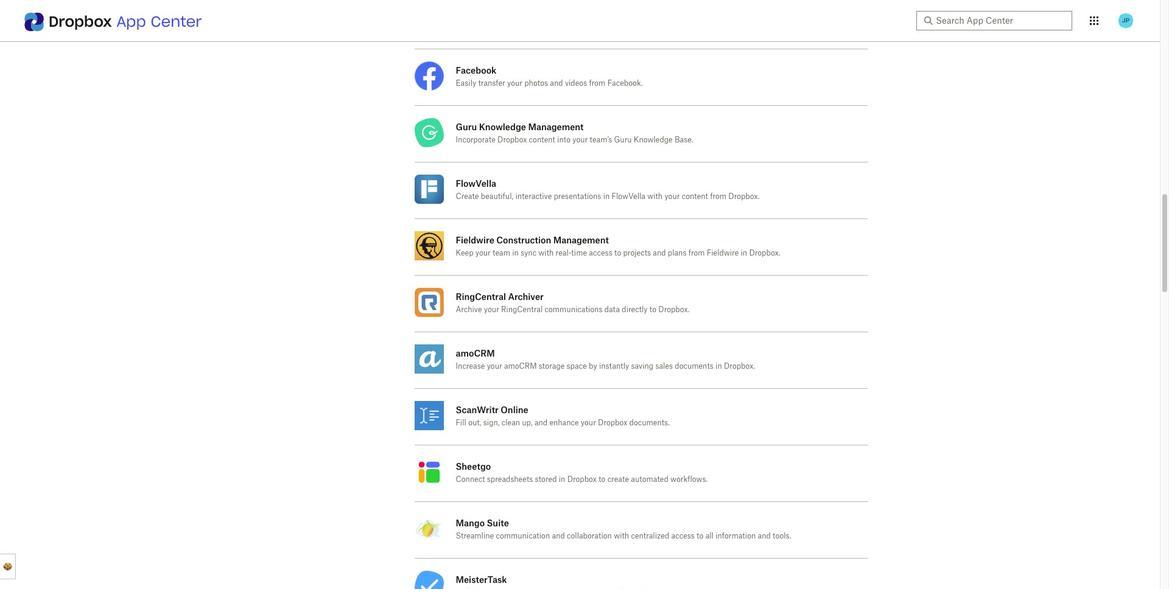 Task type: vqa. For each thing, say whether or not it's contained in the screenshot.
SATURATION
no



Task type: describe. For each thing, give the bounding box(es) containing it.
facebook
[[456, 65, 497, 76]]

mango
[[456, 518, 485, 529]]

construction
[[497, 235, 552, 246]]

to inside mango suite streamline communication and collaboration with centralized access to all information and tools.
[[697, 533, 704, 540]]

out,
[[469, 420, 482, 427]]

connect
[[456, 476, 485, 484]]

data
[[605, 306, 620, 314]]

facebook.
[[608, 80, 643, 87]]

content inside flowvella create beautiful, interactive presentations in flowvella with your content from dropbox.
[[682, 193, 709, 200]]

to inside 'ringcentral archiver archive your ringcentral communications data directly to dropbox.'
[[650, 306, 657, 314]]

amocrm increase your amocrm storage space by instantly saving sales documents in dropbox.
[[456, 348, 756, 370]]

beautiful,
[[481, 193, 514, 200]]

your inside 'ringcentral archiver archive your ringcentral communications data directly to dropbox.'
[[484, 306, 499, 314]]

communications
[[545, 306, 603, 314]]

base.
[[675, 136, 694, 144]]

dropbox. inside flowvella create beautiful, interactive presentations in flowvella with your content from dropbox.
[[729, 193, 760, 200]]

and inside fieldwire construction management keep your team in sync with real-time access to projects and plans from fieldwire in dropbox.
[[653, 250, 666, 257]]

dropbox. inside fieldwire construction management keep your team in sync with real-time access to projects and plans from fieldwire in dropbox.
[[750, 250, 781, 257]]

instantly
[[599, 363, 629, 370]]

into
[[558, 136, 571, 144]]

access inside fieldwire construction management keep your team in sync with real-time access to projects and plans from fieldwire in dropbox.
[[589, 250, 613, 257]]

information
[[716, 533, 756, 540]]

dropbox left app
[[49, 12, 112, 31]]

fieldwire construction management keep your team in sync with real-time access to projects and plans from fieldwire in dropbox.
[[456, 235, 781, 257]]

1 horizontal spatial guru
[[614, 136, 632, 144]]

clean
[[502, 420, 520, 427]]

easily
[[456, 80, 477, 87]]

0 horizontal spatial amocrm
[[456, 348, 495, 359]]

with inside mango suite streamline communication and collaboration with centralized access to all information and tools.
[[614, 533, 629, 540]]

spreadsheets
[[487, 476, 533, 484]]

dropbox inside sheetgo connect spreadsheets stored in dropbox to create automated workflows.
[[568, 476, 597, 484]]

0 vertical spatial guru
[[456, 122, 477, 132]]

suite
[[487, 518, 509, 529]]

archiver
[[508, 292, 544, 302]]

all
[[706, 533, 714, 540]]

documents.
[[630, 420, 670, 427]]

team
[[493, 250, 511, 257]]

by
[[589, 363, 597, 370]]

your inside 'amocrm increase your amocrm storage space by instantly saving sales documents in dropbox.'
[[487, 363, 502, 370]]

centralized
[[631, 533, 670, 540]]

time
[[572, 250, 587, 257]]

videos
[[565, 80, 587, 87]]

and left collaboration
[[552, 533, 565, 540]]

access inside mango suite streamline communication and collaboration with centralized access to all information and tools.
[[672, 533, 695, 540]]

jp button
[[1117, 11, 1136, 30]]

archive
[[456, 306, 482, 314]]

tools.
[[773, 533, 792, 540]]

1 vertical spatial flowvella
[[612, 193, 646, 200]]

transfer
[[479, 80, 506, 87]]

your inside flowvella create beautiful, interactive presentations in flowvella with your content from dropbox.
[[665, 193, 680, 200]]

management for guru knowledge management
[[528, 122, 584, 132]]

in inside 'amocrm increase your amocrm storage space by instantly saving sales documents in dropbox.'
[[716, 363, 722, 370]]

directly
[[622, 306, 648, 314]]

dropbox inside scanwritr online fill out, sign, clean up, and enhance your dropbox documents.
[[598, 420, 628, 427]]

communication
[[496, 533, 550, 540]]

sheetgo connect spreadsheets stored in dropbox to create automated workflows.
[[456, 462, 708, 484]]

mango suite streamline communication and collaboration with centralized access to all information and tools.
[[456, 518, 792, 540]]

your inside facebook easily transfer your photos and videos from facebook.
[[508, 80, 523, 87]]

collaboration
[[567, 533, 612, 540]]

your inside guru knowledge management incorporate dropbox content into your team's guru knowledge base.
[[573, 136, 588, 144]]

sheetgo
[[456, 462, 491, 472]]

0 horizontal spatial fieldwire
[[456, 235, 495, 246]]



Task type: locate. For each thing, give the bounding box(es) containing it.
dropbox. inside 'ringcentral archiver archive your ringcentral communications data directly to dropbox.'
[[659, 306, 690, 314]]

ringcentral
[[456, 292, 506, 302], [501, 306, 543, 314]]

0 horizontal spatial knowledge
[[479, 122, 526, 132]]

your right archive
[[484, 306, 499, 314]]

fieldwire
[[456, 235, 495, 246], [707, 250, 739, 257]]

to inside fieldwire construction management keep your team in sync with real-time access to projects and plans from fieldwire in dropbox.
[[615, 250, 622, 257]]

guru knowledge management incorporate dropbox content into your team's guru knowledge base.
[[456, 122, 694, 144]]

1 vertical spatial access
[[672, 533, 695, 540]]

dropbox left 'documents.'
[[598, 420, 628, 427]]

guru
[[456, 122, 477, 132], [614, 136, 632, 144]]

meistertask
[[456, 575, 507, 585]]

1 vertical spatial fieldwire
[[707, 250, 739, 257]]

online
[[501, 405, 529, 416]]

to right directly
[[650, 306, 657, 314]]

center
[[151, 12, 202, 31]]

up,
[[522, 420, 533, 427]]

your right 'enhance'
[[581, 420, 596, 427]]

1 horizontal spatial amocrm
[[504, 363, 537, 370]]

in inside sheetgo connect spreadsheets stored in dropbox to create automated workflows.
[[559, 476, 566, 484]]

amocrm
[[456, 348, 495, 359], [504, 363, 537, 370]]

1 horizontal spatial from
[[689, 250, 705, 257]]

fieldwire up keep
[[456, 235, 495, 246]]

content down base.
[[682, 193, 709, 200]]

storage
[[539, 363, 565, 370]]

ringcentral down archiver
[[501, 306, 543, 314]]

flowvella create beautiful, interactive presentations in flowvella with your content from dropbox.
[[456, 179, 760, 200]]

0 vertical spatial fieldwire
[[456, 235, 495, 246]]

0 vertical spatial content
[[529, 136, 556, 144]]

1 horizontal spatial content
[[682, 193, 709, 200]]

ringcentral up archive
[[456, 292, 506, 302]]

with left centralized
[[614, 533, 629, 540]]

facebook easily transfer your photos and videos from facebook.
[[456, 65, 643, 87]]

your right keep
[[476, 250, 491, 257]]

photos
[[525, 80, 548, 87]]

your right increase
[[487, 363, 502, 370]]

fill
[[456, 420, 467, 427]]

1 vertical spatial with
[[539, 250, 554, 257]]

your
[[508, 80, 523, 87], [573, 136, 588, 144], [665, 193, 680, 200], [476, 250, 491, 257], [484, 306, 499, 314], [487, 363, 502, 370], [581, 420, 596, 427]]

amocrm up increase
[[456, 348, 495, 359]]

0 horizontal spatial flowvella
[[456, 179, 497, 189]]

2 horizontal spatial with
[[648, 193, 663, 200]]

and inside facebook easily transfer your photos and videos from facebook.
[[550, 80, 563, 87]]

access left all
[[672, 533, 695, 540]]

0 vertical spatial flowvella
[[456, 179, 497, 189]]

in
[[604, 193, 610, 200], [513, 250, 519, 257], [741, 250, 748, 257], [716, 363, 722, 370], [559, 476, 566, 484]]

2 horizontal spatial from
[[710, 193, 727, 200]]

management inside guru knowledge management incorporate dropbox content into your team's guru knowledge base.
[[528, 122, 584, 132]]

to inside sheetgo connect spreadsheets stored in dropbox to create automated workflows.
[[599, 476, 606, 484]]

sync
[[521, 250, 537, 257]]

with up projects
[[648, 193, 663, 200]]

jp
[[1123, 16, 1130, 24]]

0 horizontal spatial guru
[[456, 122, 477, 132]]

knowledge left base.
[[634, 136, 673, 144]]

flowvella
[[456, 179, 497, 189], [612, 193, 646, 200]]

content
[[529, 136, 556, 144], [682, 193, 709, 200]]

0 horizontal spatial with
[[539, 250, 554, 257]]

enhance
[[550, 420, 579, 427]]

flowvella up fieldwire construction management keep your team in sync with real-time access to projects and plans from fieldwire in dropbox.
[[612, 193, 646, 200]]

your left photos
[[508, 80, 523, 87]]

0 horizontal spatial from
[[589, 80, 606, 87]]

your right into
[[573, 136, 588, 144]]

real-
[[556, 250, 572, 257]]

keep
[[456, 250, 474, 257]]

ringcentral archiver archive your ringcentral communications data directly to dropbox.
[[456, 292, 690, 314]]

documents
[[675, 363, 714, 370]]

with inside flowvella create beautiful, interactive presentations in flowvella with your content from dropbox.
[[648, 193, 663, 200]]

your inside scanwritr online fill out, sign, clean up, and enhance your dropbox documents.
[[581, 420, 596, 427]]

and right up,
[[535, 420, 548, 427]]

workflows.
[[671, 476, 708, 484]]

dropbox
[[49, 12, 112, 31], [498, 136, 527, 144], [598, 420, 628, 427], [568, 476, 597, 484]]

and left tools.
[[758, 533, 771, 540]]

dropbox.
[[729, 193, 760, 200], [750, 250, 781, 257], [659, 306, 690, 314], [724, 363, 756, 370]]

to left all
[[697, 533, 704, 540]]

1 vertical spatial ringcentral
[[501, 306, 543, 314]]

streamline
[[456, 533, 494, 540]]

scanwritr
[[456, 405, 499, 416]]

from inside facebook easily transfer your photos and videos from facebook.
[[589, 80, 606, 87]]

0 vertical spatial from
[[589, 80, 606, 87]]

your inside fieldwire construction management keep your team in sync with real-time access to projects and plans from fieldwire in dropbox.
[[476, 250, 491, 257]]

content inside guru knowledge management incorporate dropbox content into your team's guru knowledge base.
[[529, 136, 556, 144]]

interactive
[[516, 193, 552, 200]]

and
[[550, 80, 563, 87], [653, 250, 666, 257], [535, 420, 548, 427], [552, 533, 565, 540], [758, 533, 771, 540]]

amocrm left storage
[[504, 363, 537, 370]]

with inside fieldwire construction management keep your team in sync with real-time access to projects and plans from fieldwire in dropbox.
[[539, 250, 554, 257]]

0 horizontal spatial access
[[589, 250, 613, 257]]

your up plans
[[665, 193, 680, 200]]

1 horizontal spatial fieldwire
[[707, 250, 739, 257]]

create
[[608, 476, 629, 484]]

to
[[615, 250, 622, 257], [650, 306, 657, 314], [599, 476, 606, 484], [697, 533, 704, 540]]

knowledge up the incorporate
[[479, 122, 526, 132]]

1 horizontal spatial flowvella
[[612, 193, 646, 200]]

presentations
[[554, 193, 602, 200]]

team's
[[590, 136, 612, 144]]

1 vertical spatial knowledge
[[634, 136, 673, 144]]

1 vertical spatial amocrm
[[504, 363, 537, 370]]

dropbox right stored
[[568, 476, 597, 484]]

1 vertical spatial content
[[682, 193, 709, 200]]

increase
[[456, 363, 485, 370]]

with
[[648, 193, 663, 200], [539, 250, 554, 257], [614, 533, 629, 540]]

fieldwire right plans
[[707, 250, 739, 257]]

management for fieldwire construction management
[[554, 235, 609, 246]]

0 vertical spatial amocrm
[[456, 348, 495, 359]]

guru up the incorporate
[[456, 122, 477, 132]]

flowvella up create
[[456, 179, 497, 189]]

with left real-
[[539, 250, 554, 257]]

0 vertical spatial with
[[648, 193, 663, 200]]

saving
[[631, 363, 654, 370]]

knowledge
[[479, 122, 526, 132], [634, 136, 673, 144]]

0 horizontal spatial content
[[529, 136, 556, 144]]

meistertask link
[[415, 559, 868, 590]]

1 horizontal spatial with
[[614, 533, 629, 540]]

content left into
[[529, 136, 556, 144]]

1 vertical spatial guru
[[614, 136, 632, 144]]

scanwritr online fill out, sign, clean up, and enhance your dropbox documents.
[[456, 405, 670, 427]]

to left create
[[599, 476, 606, 484]]

and left videos
[[550, 80, 563, 87]]

incorporate
[[456, 136, 496, 144]]

access
[[589, 250, 613, 257], [672, 533, 695, 540]]

app
[[116, 12, 146, 31]]

from inside flowvella create beautiful, interactive presentations in flowvella with your content from dropbox.
[[710, 193, 727, 200]]

from inside fieldwire construction management keep your team in sync with real-time access to projects and plans from fieldwire in dropbox.
[[689, 250, 705, 257]]

0 vertical spatial management
[[528, 122, 584, 132]]

automated
[[631, 476, 669, 484]]

to left projects
[[615, 250, 622, 257]]

from
[[589, 80, 606, 87], [710, 193, 727, 200], [689, 250, 705, 257]]

2 vertical spatial with
[[614, 533, 629, 540]]

management up into
[[528, 122, 584, 132]]

create
[[456, 193, 479, 200]]

dropbox inside guru knowledge management incorporate dropbox content into your team's guru knowledge base.
[[498, 136, 527, 144]]

1 vertical spatial from
[[710, 193, 727, 200]]

management inside fieldwire construction management keep your team in sync with real-time access to projects and plans from fieldwire in dropbox.
[[554, 235, 609, 246]]

management
[[528, 122, 584, 132], [554, 235, 609, 246]]

and inside scanwritr online fill out, sign, clean up, and enhance your dropbox documents.
[[535, 420, 548, 427]]

plans
[[668, 250, 687, 257]]

0 vertical spatial ringcentral
[[456, 292, 506, 302]]

space
[[567, 363, 587, 370]]

stored
[[535, 476, 557, 484]]

management up time
[[554, 235, 609, 246]]

sign,
[[484, 420, 500, 427]]

and left plans
[[653, 250, 666, 257]]

Search App Center text field
[[936, 14, 1066, 27]]

in inside flowvella create beautiful, interactive presentations in flowvella with your content from dropbox.
[[604, 193, 610, 200]]

guru right team's
[[614, 136, 632, 144]]

1 vertical spatial management
[[554, 235, 609, 246]]

sales
[[656, 363, 673, 370]]

1 horizontal spatial access
[[672, 533, 695, 540]]

0 vertical spatial knowledge
[[479, 122, 526, 132]]

0 vertical spatial access
[[589, 250, 613, 257]]

2 vertical spatial from
[[689, 250, 705, 257]]

projects
[[624, 250, 651, 257]]

1 horizontal spatial knowledge
[[634, 136, 673, 144]]

dropbox right the incorporate
[[498, 136, 527, 144]]

dropbox app center
[[49, 12, 202, 31]]

access right time
[[589, 250, 613, 257]]

dropbox. inside 'amocrm increase your amocrm storage space by instantly saving sales documents in dropbox.'
[[724, 363, 756, 370]]



